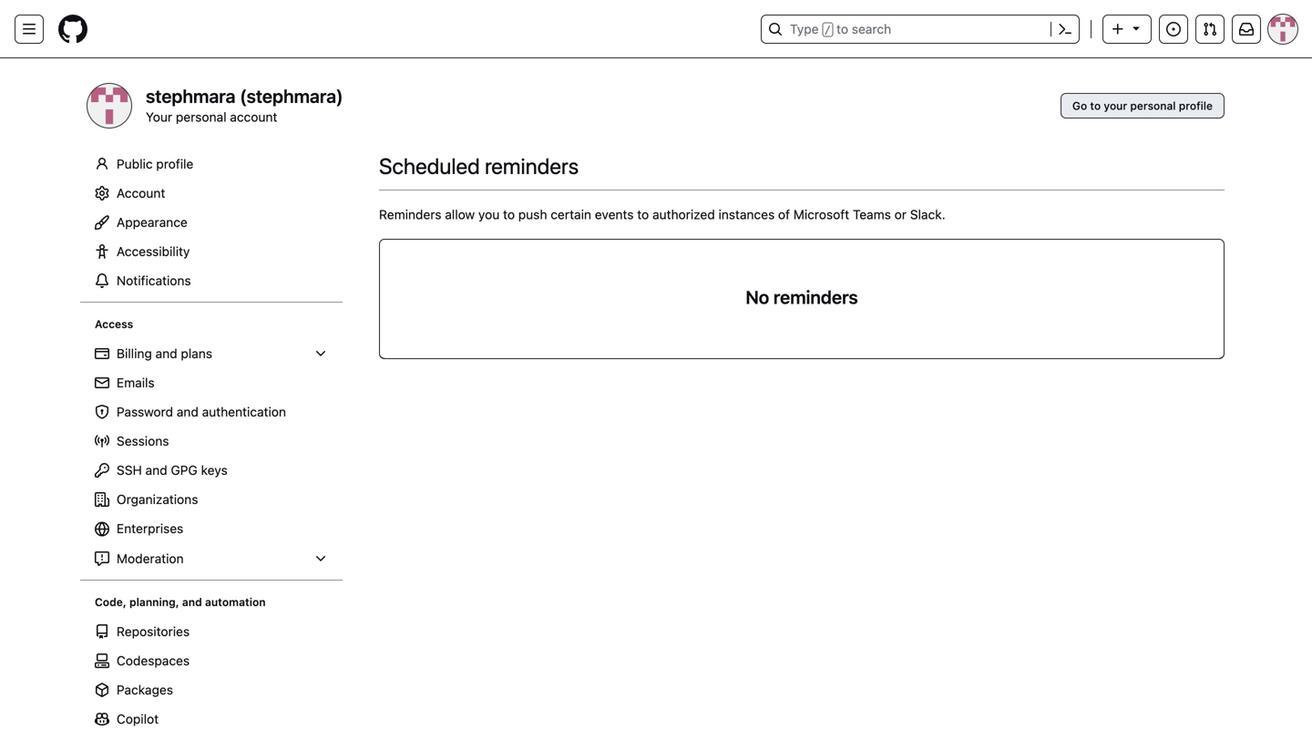 Task type: describe. For each thing, give the bounding box(es) containing it.
you
[[478, 207, 500, 222]]

notifications image
[[1240, 22, 1254, 36]]

@stephmara image
[[87, 84, 131, 128]]

gpg
[[171, 463, 198, 478]]

command palette image
[[1058, 22, 1073, 36]]

code, planning, and automation
[[95, 596, 266, 608]]

scheduled reminders
[[379, 153, 579, 179]]

triangle down image
[[1129, 21, 1144, 35]]

reminders allow you to push certain events to authorized instances of microsoft teams or slack.
[[379, 207, 946, 222]]

reminders for scheduled reminders
[[485, 153, 579, 179]]

key image
[[95, 463, 109, 478]]

go
[[1073, 99, 1088, 112]]

appearance link
[[87, 208, 335, 237]]

reminders for no reminders
[[774, 286, 858, 308]]

copilot link
[[87, 705, 335, 734]]

repo image
[[95, 624, 109, 639]]

password and authentication link
[[87, 397, 335, 427]]

scheduled
[[379, 153, 480, 179]]

public profile link
[[87, 149, 335, 179]]

(stephmara)
[[240, 85, 343, 107]]

emails link
[[87, 368, 335, 397]]

your
[[1104, 99, 1128, 112]]

gear image
[[95, 186, 109, 201]]

moderation
[[117, 551, 184, 566]]

moderation button
[[87, 544, 335, 573]]

sessions link
[[87, 427, 335, 456]]

codespaces
[[117, 653, 190, 668]]

1 horizontal spatial profile
[[1179, 99, 1213, 112]]

and up 'repositories' link
[[182, 596, 202, 608]]

accessibility link
[[87, 237, 335, 266]]

organizations
[[117, 492, 198, 507]]

reminders
[[379, 207, 442, 222]]

and for authentication
[[177, 404, 199, 419]]

personal for (stephmara)
[[176, 109, 227, 124]]

to right go
[[1090, 99, 1101, 112]]

codespaces image
[[95, 653, 109, 668]]

accessibility
[[117, 244, 190, 259]]

public profile
[[117, 156, 194, 171]]

bell image
[[95, 273, 109, 288]]

password
[[117, 404, 173, 419]]

repositories link
[[87, 617, 335, 646]]

appearance
[[117, 215, 188, 230]]

slack.
[[910, 207, 946, 222]]

broadcast image
[[95, 434, 109, 448]]

of
[[778, 207, 790, 222]]

enterprises link
[[87, 514, 335, 544]]

sessions
[[117, 433, 169, 448]]

instances
[[719, 207, 775, 222]]

stephmara (stephmara) your personal account
[[146, 85, 343, 124]]

keys
[[201, 463, 228, 478]]

paintbrush image
[[95, 215, 109, 230]]

copilot image
[[95, 712, 109, 726]]

planning,
[[129, 596, 179, 608]]

homepage image
[[58, 15, 87, 44]]

to right "events"
[[637, 207, 649, 222]]

personal for to
[[1131, 99, 1176, 112]]

ssh
[[117, 463, 142, 478]]

packages link
[[87, 675, 335, 705]]

public
[[117, 156, 153, 171]]

and for plans
[[156, 346, 177, 361]]

microsoft
[[794, 207, 850, 222]]



Task type: locate. For each thing, give the bounding box(es) containing it.
or
[[895, 207, 907, 222]]

plans
[[181, 346, 212, 361]]

search
[[852, 21, 892, 36]]

type
[[790, 21, 819, 36]]

teams
[[853, 207, 891, 222]]

to right you
[[503, 207, 515, 222]]

package image
[[95, 683, 109, 697]]

0 horizontal spatial profile
[[156, 156, 194, 171]]

and right ssh
[[145, 463, 167, 478]]

push
[[518, 207, 547, 222]]

reminders
[[485, 153, 579, 179], [774, 286, 858, 308]]

git pull request image
[[1203, 22, 1218, 36]]

account link
[[87, 179, 335, 208]]

authorized
[[653, 207, 715, 222]]

access list
[[87, 339, 335, 573]]

no reminders
[[746, 286, 858, 308]]

person image
[[95, 157, 109, 171]]

packages
[[117, 682, 173, 697]]

billing and plans
[[117, 346, 212, 361]]

certain
[[551, 207, 592, 222]]

accessibility image
[[95, 244, 109, 259]]

profile right "public"
[[156, 156, 194, 171]]

and inside ssh and gpg keys link
[[145, 463, 167, 478]]

automation
[[205, 596, 266, 608]]

organization image
[[95, 492, 109, 507]]

password and authentication
[[117, 404, 286, 419]]

profile
[[1179, 99, 1213, 112], [156, 156, 194, 171]]

and inside password and authentication link
[[177, 404, 199, 419]]

to
[[837, 21, 849, 36], [1090, 99, 1101, 112], [503, 207, 515, 222], [637, 207, 649, 222]]

go to your personal profile link
[[1061, 93, 1225, 118]]

allow
[[445, 207, 475, 222]]

emails
[[117, 375, 155, 390]]

billing and plans button
[[87, 339, 335, 368]]

copilot
[[117, 711, 159, 726]]

codespaces link
[[87, 646, 335, 675]]

0 vertical spatial profile
[[1179, 99, 1213, 112]]

1 vertical spatial profile
[[156, 156, 194, 171]]

personal
[[1131, 99, 1176, 112], [176, 109, 227, 124]]

to right the /
[[837, 21, 849, 36]]

plus image
[[1111, 22, 1126, 36]]

ssh and gpg keys link
[[87, 456, 335, 485]]

notifications link
[[87, 266, 335, 295]]

and left plans
[[156, 346, 177, 361]]

and for gpg
[[145, 463, 167, 478]]

code, planning, and automation list
[[87, 617, 335, 741]]

reminders up the 'push'
[[485, 153, 579, 179]]

events
[[595, 207, 634, 222]]

reminders right no
[[774, 286, 858, 308]]

billing
[[117, 346, 152, 361]]

account
[[230, 109, 277, 124]]

personal down stephmara
[[176, 109, 227, 124]]

your
[[146, 109, 172, 124]]

and inside billing and plans dropdown button
[[156, 346, 177, 361]]

1 vertical spatial reminders
[[774, 286, 858, 308]]

authentication
[[202, 404, 286, 419]]

mail image
[[95, 376, 109, 390]]

and down emails link
[[177, 404, 199, 419]]

type / to search
[[790, 21, 892, 36]]

personal inside the stephmara (stephmara) your personal account
[[176, 109, 227, 124]]

organizations link
[[87, 485, 335, 514]]

go to your personal profile
[[1073, 99, 1213, 112]]

no
[[746, 286, 770, 308]]

notifications
[[117, 273, 191, 288]]

0 horizontal spatial personal
[[176, 109, 227, 124]]

and
[[156, 346, 177, 361], [177, 404, 199, 419], [145, 463, 167, 478], [182, 596, 202, 608]]

shield lock image
[[95, 405, 109, 419]]

issue opened image
[[1167, 22, 1181, 36]]

access
[[95, 318, 133, 330]]

0 vertical spatial reminders
[[485, 153, 579, 179]]

/
[[825, 24, 831, 36]]

enterprises
[[117, 521, 183, 536]]

personal right your
[[1131, 99, 1176, 112]]

1 horizontal spatial reminders
[[774, 286, 858, 308]]

0 horizontal spatial reminders
[[485, 153, 579, 179]]

ssh and gpg keys
[[117, 463, 228, 478]]

code,
[[95, 596, 126, 608]]

globe image
[[95, 522, 109, 536]]

account
[[117, 185, 165, 201]]

profile down git pull request image
[[1179, 99, 1213, 112]]

stephmara
[[146, 85, 236, 107]]

repositories
[[117, 624, 190, 639]]

1 horizontal spatial personal
[[1131, 99, 1176, 112]]



Task type: vqa. For each thing, say whether or not it's contained in the screenshot.
Code,
yes



